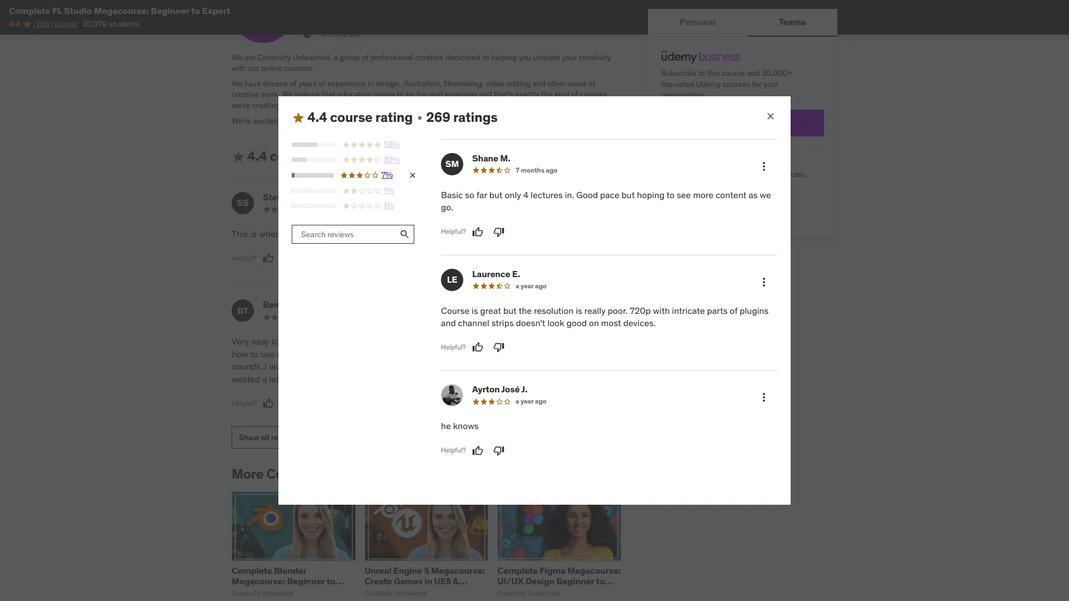 Task type: locate. For each thing, give the bounding box(es) containing it.
2 horizontal spatial course
[[722, 68, 745, 78]]

1 1% button from the top
[[292, 185, 417, 196]]

section
[[334, 348, 363, 360], [566, 348, 595, 360]]

we
[[232, 52, 243, 62], [232, 78, 243, 88], [282, 89, 293, 99]]

269 inside dialog
[[426, 109, 450, 126]]

5 right engine
[[424, 565, 429, 576]]

ratings inside dialog
[[453, 109, 498, 126]]

0 horizontal spatial excited
[[253, 116, 278, 126]]

weeks
[[368, 361, 393, 372]]

with left our
[[232, 63, 246, 73]]

2 vertical spatial your
[[497, 116, 512, 126]]

0 vertical spatial a year ago
[[516, 282, 547, 290]]

good
[[576, 189, 598, 200]]

course is great but the resolution is really poor. 720p with intricate parts of plugins and channel strips doesn't look good on most devices.
[[441, 305, 769, 329]]

for inside thanks. it had lot of useful information. it will be helpful to have a few minutes section of making chord progression for beginners.
[[541, 361, 552, 372]]

2 horizontal spatial beginner
[[556, 576, 594, 587]]

create
[[365, 576, 392, 587]]

0 vertical spatial lot
[[493, 336, 504, 347]]

xsmall image for learning engagement tools
[[662, 189, 670, 200]]

1% for first '1%' button from the top
[[384, 185, 394, 195]]

course down medium icon
[[270, 148, 312, 165]]

xsmall image
[[303, 29, 312, 40], [662, 189, 670, 200]]

269 ratings inside dialog
[[426, 109, 498, 126]]

0 horizontal spatial you
[[307, 116, 320, 126]]

33%
[[384, 155, 400, 165]]

0 horizontal spatial unleash
[[468, 116, 495, 126]]

0 horizontal spatial rating
[[315, 148, 353, 165]]

we
[[381, 116, 391, 126], [760, 189, 771, 200]]

helpful? for course is great but the resolution is really poor. 720p with intricate parts of plugins and channel strips doesn't look good on most devices.
[[441, 343, 466, 351]]

rating inside dialog
[[375, 109, 413, 126]]

1 horizontal spatial you
[[453, 116, 466, 126]]

1 vertical spatial months
[[515, 313, 539, 321]]

25,000+ up learning
[[679, 169, 710, 180]]

months right the 7
[[521, 166, 544, 174]]

areas
[[568, 78, 587, 88]]

ue5
[[434, 576, 451, 587]]

the down other on the top right of page
[[541, 89, 553, 99]]

courses left by
[[266, 465, 318, 483]]

rating
[[375, 109, 413, 126], [315, 148, 353, 165]]

& right ue5
[[453, 576, 459, 587]]

we down dozens at top left
[[282, 89, 293, 99]]

with right 720p
[[653, 305, 670, 316]]

xsmall image right can't
[[415, 113, 424, 122]]

1 horizontal spatial beginner
[[287, 576, 325, 587]]

dialog
[[278, 96, 791, 505]]

course inside subscribe to this course and 25,000+ top‑rated udemy courses for your organization.
[[722, 68, 745, 78]]

0 horizontal spatial i
[[265, 361, 267, 372]]

58%
[[384, 139, 400, 149]]

xsmall image for medium image
[[355, 152, 364, 161]]

months for 4
[[521, 166, 544, 174]]

2 horizontal spatial courses
[[778, 169, 805, 180]]

blender
[[274, 565, 306, 576], [365, 587, 397, 598]]

this
[[707, 68, 720, 78], [370, 373, 385, 385]]

personal button
[[648, 9, 748, 36]]

2 creativity unleashed from the left
[[365, 589, 426, 598]]

courses down areas
[[580, 89, 608, 99]]

nk
[[440, 305, 453, 316]]

courses for more
[[266, 465, 318, 483]]

and up try udemy business
[[747, 68, 760, 78]]

complete figma megacourse: ui/ux design beginner to expert
[[497, 565, 621, 598]]

1 vertical spatial 4.4
[[307, 109, 327, 126]]

0 horizontal spatial your
[[497, 116, 512, 126]]

creativity unleashed for expert
[[232, 589, 294, 598]]

learning
[[679, 189, 710, 199]]

i down the use
[[265, 361, 267, 372]]

and down nk
[[441, 317, 456, 329]]

a year ago down j.
[[516, 397, 547, 406]]

instructor
[[340, 336, 378, 347]]

rating down 'needs'
[[375, 109, 413, 126]]

0 horizontal spatial xsmall image
[[303, 29, 312, 40]]

excited up mark review by timilehin o. as helpful image
[[465, 228, 494, 239]]

2 unleashed from the left
[[395, 589, 426, 598]]

lot down 'would' at the left bottom of page
[[269, 373, 280, 385]]

1 vertical spatial 1% button
[[292, 201, 417, 212]]

need
[[290, 228, 310, 239]]

course inside dialog
[[330, 109, 373, 126]]

students
[[109, 19, 140, 29]]

0 vertical spatial 269 ratings
[[426, 109, 498, 126]]

very easy to follow and the instructor explains how to use each icon and section to adjust the sounds. i would have been lost for weeks and wasted a lot of time without taking this course.
[[232, 336, 416, 385]]

0 vertical spatial courses
[[332, 29, 360, 39]]

ago for useful
[[540, 313, 552, 321]]

show all reviews button
[[232, 427, 306, 449]]

0 horizontal spatial ratings
[[393, 148, 438, 165]]

1% button up search reviews text field
[[292, 201, 417, 212]]

1 horizontal spatial lot
[[493, 336, 504, 347]]

1 vertical spatial courses
[[580, 89, 608, 99]]

helpful? left mark review by shane m. as helpful 'image'
[[441, 227, 466, 236]]

be.
[[322, 228, 334, 239]]

thanks. it had lot of useful information. it will be helpful to have a few minutes section of making chord progression for beginners.
[[435, 336, 613, 372]]

that
[[321, 89, 335, 99]]

but right pace
[[622, 189, 635, 200]]

helpful? for thanks. it had lot of useful information. it will be helpful to have a few minutes section of making chord progression for beginners.
[[435, 387, 460, 395]]

xsmall image right 7%
[[408, 171, 417, 180]]

with
[[232, 63, 246, 73], [339, 116, 354, 126], [653, 305, 670, 316]]

ratings down engaging
[[453, 109, 498, 126]]

4.4 course rating for medium image
[[247, 148, 353, 165]]

2 year from the top
[[521, 397, 534, 406]]

ago for resolution
[[535, 282, 547, 290]]

creativity inside we are creativity unleashed, a group of professional creators dedicated to helping you unleash your creativity with our online courses. we have dozens of years of experience in design, illustration, filmmaking, video editing and other areas of creative work. we believe that education needs to be fun and engaging and that's exactly the kind of courses we're creating. we're excited to have you here with us and we can't wait to help you unleash your creativity. let's do this!
[[258, 52, 291, 62]]

of down will
[[597, 348, 605, 360]]

2 horizontal spatial but
[[622, 189, 635, 200]]

2 1% button from the top
[[292, 201, 417, 212]]

courses right "additional actions for review by shane m." image
[[778, 169, 805, 180]]

for up taking
[[355, 361, 366, 372]]

very
[[232, 336, 249, 347]]

but inside course is great but the resolution is really poor. 720p with intricate parts of plugins and channel strips doesn't look good on most devices.
[[503, 305, 517, 316]]

1 1% from the top
[[384, 185, 394, 195]]

megacourse: inside complete figma megacourse: ui/ux design beginner to expert
[[567, 565, 621, 576]]

pace
[[600, 189, 620, 200]]

for up business on the right top
[[752, 79, 762, 89]]

we are creativity unleashed, a group of professional creators dedicated to helping you unleash your creativity with our online courses. we have dozens of years of experience in design, illustration, filmmaking, video editing and other areas of creative work. we believe that education needs to be fun and engaging and that's exactly the kind of courses we're creating. we're excited to have you here with us and we can't wait to help you unleash your creativity. let's do this!
[[232, 52, 611, 126]]

for inside very easy to follow and the instructor explains how to use each icon and section to adjust the sounds. i would have been lost for weeks and wasted a lot of time without taking this course.
[[355, 361, 366, 372]]

0 vertical spatial 269
[[426, 109, 450, 126]]

1 vertical spatial 4.4 course rating
[[247, 148, 353, 165]]

i left need
[[285, 228, 288, 239]]

few
[[515, 348, 529, 360]]

2 horizontal spatial your
[[764, 79, 779, 89]]

this down 'udemy business' image
[[707, 68, 720, 78]]

is for course
[[472, 305, 478, 316]]

complete inside complete blender megacourse: beginner to expert
[[232, 565, 272, 576]]

0 vertical spatial courses
[[723, 79, 750, 89]]

mark review by ayrton josé j. as unhelpful image
[[493, 445, 504, 457]]

course.
[[387, 373, 416, 385]]

submit search image
[[399, 229, 410, 240]]

can't
[[393, 116, 409, 126]]

1 horizontal spatial it
[[592, 336, 598, 347]]

a year ago down e.
[[516, 282, 547, 290]]

xsmall image down 58% button
[[355, 152, 364, 161]]

5 left "doesn't"
[[510, 313, 514, 321]]

1 horizontal spatial complete
[[232, 565, 272, 576]]

269 for xsmall icon related to medium image
[[366, 148, 390, 165]]

1 year from the top
[[521, 282, 534, 290]]

this down weeks
[[370, 373, 385, 385]]

j.
[[521, 384, 527, 395]]

269 ratings up 7%
[[366, 148, 438, 165]]

time
[[291, 373, 309, 385]]

but up the strips
[[503, 305, 517, 316]]

1 vertical spatial year
[[521, 397, 534, 406]]

medium image
[[232, 150, 245, 163]]

2 a year ago from the top
[[516, 397, 547, 406]]

you right helping
[[519, 52, 531, 62]]

creativity for complete figma megacourse: ui/ux design beginner to expert
[[497, 589, 526, 598]]

course down education
[[330, 109, 373, 126]]

1 horizontal spatial is
[[472, 305, 478, 316]]

and right the us
[[366, 116, 379, 126]]

ratings
[[453, 109, 498, 126], [393, 148, 438, 165]]

of down 'would' at the left bottom of page
[[282, 373, 289, 385]]

your up close modal "image" on the top of the page
[[764, 79, 779, 89]]

0 horizontal spatial be
[[406, 89, 415, 99]]

wasted
[[232, 373, 260, 385]]

0 horizontal spatial with
[[232, 63, 246, 73]]

25,000+ fresh & in-demand courses
[[679, 169, 805, 180]]

1 horizontal spatial but
[[503, 305, 517, 316]]

creativity for unreal engine 5 megacourse: create games in ue5 & blender
[[365, 589, 393, 598]]

2 vertical spatial 4.4
[[247, 148, 267, 165]]

mark review by shane m. as unhelpful image
[[493, 226, 504, 238]]

4.4 course rating down medium icon
[[247, 148, 353, 165]]

0 vertical spatial 25,000+
[[762, 68, 793, 78]]

of down areas
[[572, 89, 578, 99]]

xsmall image
[[415, 113, 424, 122], [355, 152, 364, 161], [408, 171, 417, 180]]

t.
[[281, 299, 288, 310]]

3 unleashed from the left
[[528, 589, 559, 598]]

in
[[368, 78, 374, 88], [425, 576, 432, 587]]

tools
[[758, 189, 775, 199]]

more
[[693, 189, 714, 200]]

0 vertical spatial 1% button
[[292, 185, 417, 196]]

your left creativity
[[562, 52, 577, 62]]

1 vertical spatial be
[[435, 348, 446, 360]]

ratings down wait
[[393, 148, 438, 165]]

helpful? for he knows
[[441, 446, 466, 455]]

in up 'needs'
[[368, 78, 374, 88]]

be left fun
[[406, 89, 415, 99]]

1 horizontal spatial course
[[330, 109, 373, 126]]

1 unleashed from the left
[[262, 589, 294, 598]]

1 vertical spatial blender
[[365, 587, 397, 598]]

unleash up other on the top right of page
[[533, 52, 560, 62]]

0 vertical spatial year
[[521, 282, 534, 290]]

additional actions for review by shane m. image
[[757, 160, 771, 173]]

0 vertical spatial blender
[[274, 565, 306, 576]]

helpful? for very easy to follow and the instructor explains how to use each icon and section to adjust the sounds. i would have been lost for weeks and wasted a lot of time without taking this course.
[[232, 399, 256, 407]]

it left had
[[468, 336, 474, 347]]

try udemy business
[[701, 117, 784, 128]]

course for xsmall icon related to medium image
[[270, 148, 312, 165]]

2 horizontal spatial you
[[519, 52, 531, 62]]

4.4 right medium image
[[247, 148, 267, 165]]

1 horizontal spatial i
[[285, 228, 288, 239]]

strips
[[492, 317, 514, 329]]

mark review by timilehin o. as unhelpful image
[[488, 253, 499, 264]]

helpful? left mark review by naseer k. as helpful image
[[435, 387, 460, 395]]

1 vertical spatial 269
[[366, 148, 390, 165]]

2 vertical spatial with
[[653, 305, 670, 316]]

2 vertical spatial courses
[[778, 169, 805, 180]]

0 vertical spatial xsmall image
[[303, 29, 312, 40]]

by
[[321, 465, 336, 483]]

we right the as
[[760, 189, 771, 200]]

1 vertical spatial &
[[453, 576, 459, 587]]

lot right had
[[493, 336, 504, 347]]

mark review by ayrton josé j. as helpful image
[[472, 445, 483, 457]]

1 creativity unleashed from the left
[[232, 589, 294, 598]]

ratings for xsmall icon for medium icon
[[453, 109, 498, 126]]

you right medium icon
[[307, 116, 320, 126]]

online
[[261, 63, 283, 73]]

you
[[519, 52, 531, 62], [307, 116, 320, 126], [453, 116, 466, 126]]

year for ayrton josé j.
[[521, 397, 534, 406]]

mark review by laurence e. as helpful image
[[472, 342, 483, 353]]

0 vertical spatial 1%
[[384, 185, 394, 195]]

0 vertical spatial ratings
[[453, 109, 498, 126]]

of inside course is great but the resolution is really poor. 720p with intricate parts of plugins and channel strips doesn't look good on most devices.
[[730, 305, 738, 316]]

shane
[[472, 153, 498, 164]]

xsmall image left 45
[[303, 29, 312, 40]]

0 horizontal spatial complete
[[9, 5, 50, 16]]

your left creativity.
[[497, 116, 512, 126]]

ratings for xsmall icon related to medium image
[[393, 148, 438, 165]]

0 vertical spatial this
[[707, 68, 720, 78]]

1 horizontal spatial 269
[[426, 109, 450, 126]]

additional actions for review by laurence e. image
[[757, 275, 771, 289]]

xsmall image for medium icon
[[415, 113, 424, 122]]

ago
[[546, 166, 557, 174], [333, 205, 344, 213], [535, 282, 547, 290], [540, 313, 552, 321], [535, 397, 547, 406]]

have up creative
[[245, 78, 261, 88]]

1 vertical spatial lot
[[269, 373, 280, 385]]

a inside thanks. it had lot of useful information. it will be helpful to have a few minutes section of making chord progression for beginners.
[[508, 348, 513, 360]]

rating for xsmall icon for medium icon
[[375, 109, 413, 126]]

this inside very easy to follow and the instructor explains how to use each icon and section to adjust the sounds. i would have been lost for weeks and wasted a lot of time without taking this course.
[[370, 373, 385, 385]]

0 vertical spatial udemy
[[697, 79, 721, 89]]

3 creativity unleashed from the left
[[497, 589, 559, 598]]

4.4 course rating for medium icon
[[307, 109, 413, 126]]

expert
[[202, 5, 230, 16], [232, 587, 259, 598], [497, 587, 525, 598]]

1 horizontal spatial courses
[[332, 29, 360, 39]]

1 vertical spatial xsmall image
[[662, 189, 670, 200]]

is up channel
[[472, 305, 478, 316]]

helpful? left mark review by steven s. as helpful image on the top left of the page
[[232, 254, 256, 262]]

months up useful
[[515, 313, 539, 321]]

unleashed for expert
[[262, 589, 294, 598]]

creative
[[232, 89, 259, 99]]

helpful? left mark review by ayrton josé j. as helpful icon
[[441, 446, 466, 455]]

games
[[394, 576, 423, 587]]

2 horizontal spatial is
[[576, 305, 582, 316]]

medium image
[[292, 111, 305, 124]]

7 months ago
[[516, 166, 557, 174]]

1 horizontal spatial unleashed
[[395, 589, 426, 598]]

you right help
[[453, 116, 466, 126]]

1 horizontal spatial ratings
[[453, 109, 498, 126]]

0 vertical spatial xsmall image
[[415, 113, 424, 122]]

year up 5 months ago
[[521, 282, 534, 290]]

expert inside complete blender megacourse: beginner to expert
[[232, 587, 259, 598]]

unleash
[[533, 52, 560, 62], [468, 116, 495, 126]]

complete for complete figma megacourse: ui/ux design beginner to expert
[[497, 565, 538, 576]]

269 right wait
[[426, 109, 450, 126]]

1% button down '7%' button
[[292, 185, 417, 196]]

2 horizontal spatial unleashed
[[528, 589, 559, 598]]

unreal engine 5 megacourse: create games in ue5 & blender link
[[365, 565, 485, 598]]

1 vertical spatial ratings
[[393, 148, 438, 165]]

megacourse: inside unreal engine 5 megacourse: create games in ue5 & blender
[[431, 565, 485, 576]]

269 ratings down engaging
[[426, 109, 498, 126]]

mark review by naseer k. as helpful image
[[466, 386, 478, 397]]

4.4 for medium icon
[[307, 109, 327, 126]]

for
[[752, 79, 762, 89], [355, 361, 366, 372], [541, 361, 552, 372]]

1% for 1st '1%' button from the bottom of the dialog containing 4.4 course rating
[[384, 201, 394, 211]]

rating up '7%' button
[[315, 148, 353, 165]]

rating for xsmall icon related to medium image
[[315, 148, 353, 165]]

figma
[[540, 565, 566, 576]]

e.
[[512, 268, 520, 279]]

1 vertical spatial with
[[339, 116, 354, 126]]

helpful? up making
[[441, 343, 466, 351]]

editing
[[506, 78, 531, 88]]

1 horizontal spatial with
[[339, 116, 354, 126]]

xsmall image inside '7%' button
[[408, 171, 417, 180]]

1 vertical spatial we
[[760, 189, 771, 200]]

1 horizontal spatial this
[[707, 68, 720, 78]]

of right parts
[[730, 305, 738, 316]]

2 1% from the top
[[384, 201, 394, 211]]

0 vertical spatial 4.4 course rating
[[307, 109, 413, 126]]

to inside subscribe to this course and 25,000+ top‑rated udemy courses for your organization.
[[698, 68, 705, 78]]

1 section from the left
[[334, 348, 363, 360]]

complete blender megacourse: beginner to expert
[[232, 565, 335, 598]]

2 horizontal spatial complete
[[497, 565, 538, 576]]

7%
[[381, 170, 393, 180]]

great
[[480, 305, 501, 316]]

1 vertical spatial rating
[[315, 148, 353, 165]]

intricate
[[672, 305, 705, 316]]

0 horizontal spatial this
[[370, 373, 385, 385]]

ago for to
[[333, 205, 344, 213]]

this inside subscribe to this course and 25,000+ top‑rated udemy courses for your organization.
[[707, 68, 720, 78]]

1 horizontal spatial expert
[[232, 587, 259, 598]]

1 horizontal spatial 5
[[510, 313, 514, 321]]

unleashed for beginner
[[528, 589, 559, 598]]

1 vertical spatial 269 ratings
[[366, 148, 438, 165]]

with inside course is great but the resolution is really poor. 720p with intricate parts of plugins and channel strips doesn't look good on most devices.
[[653, 305, 670, 316]]

0 vertical spatial we
[[381, 116, 391, 126]]

courses right 45
[[332, 29, 360, 39]]

0 vertical spatial months
[[521, 166, 544, 174]]

0 vertical spatial your
[[562, 52, 577, 62]]

try udemy business link
[[662, 110, 824, 136]]

courses up try udemy business
[[723, 79, 750, 89]]

of
[[362, 52, 369, 62], [290, 78, 296, 88], [319, 78, 326, 88], [589, 78, 595, 88], [572, 89, 578, 99], [730, 305, 738, 316], [506, 336, 513, 347], [597, 348, 605, 360], [282, 373, 289, 385]]

courses inside we are creativity unleashed, a group of professional creators dedicated to helping you unleash your creativity with our online courses. we have dozens of years of experience in design, illustration, filmmaking, video editing and other areas of creative work. we believe that education needs to be fun and engaging and that's exactly the kind of courses we're creating. we're excited to have you here with us and we can't wait to help you unleash your creativity. let's do this!
[[580, 89, 608, 99]]

4.4
[[9, 19, 20, 29], [307, 109, 327, 126], [247, 148, 267, 165]]

is up good
[[576, 305, 582, 316]]

of right 'group'
[[362, 52, 369, 62]]

have
[[245, 78, 261, 88], [289, 116, 306, 126], [487, 348, 506, 360], [295, 361, 314, 372]]

2 horizontal spatial 4.4
[[307, 109, 327, 126]]

be up making
[[435, 348, 446, 360]]

0 horizontal spatial we
[[381, 116, 391, 126]]

0 horizontal spatial expert
[[202, 5, 230, 16]]

adjust
[[375, 348, 400, 360]]

year for laurence e.
[[521, 282, 534, 290]]

1 a year ago from the top
[[516, 282, 547, 290]]

of right areas
[[589, 78, 595, 88]]

1 horizontal spatial xsmall image
[[662, 189, 670, 200]]

1 vertical spatial this
[[370, 373, 385, 385]]

0 vertical spatial course
[[722, 68, 745, 78]]

courses
[[723, 79, 750, 89], [580, 89, 608, 99], [778, 169, 805, 180]]

a month ago
[[306, 205, 344, 213]]

information.
[[542, 336, 590, 347]]

poor.
[[608, 305, 628, 316]]

but for is
[[503, 305, 517, 316]]

4.4 course rating down education
[[307, 109, 413, 126]]

section up the beginners.
[[566, 348, 595, 360]]

it
[[468, 336, 474, 347], [592, 336, 598, 347]]

1 vertical spatial 1%
[[384, 201, 394, 211]]

in-
[[738, 169, 748, 180]]

unleash down engaging
[[468, 116, 495, 126]]

2 horizontal spatial creativity unleashed
[[497, 589, 559, 598]]

0 horizontal spatial beginner
[[151, 5, 189, 16]]

here
[[322, 116, 337, 126]]

xsmall image left see
[[662, 189, 670, 200]]

2 vertical spatial course
[[270, 148, 312, 165]]

25,000+ up close modal "image" on the top of the page
[[762, 68, 793, 78]]

0 horizontal spatial 4.4
[[9, 19, 20, 29]]

your inside subscribe to this course and 25,000+ top‑rated udemy courses for your organization.
[[764, 79, 779, 89]]

1 horizontal spatial we
[[760, 189, 771, 200]]

taking
[[343, 373, 368, 385]]

1 horizontal spatial for
[[541, 361, 552, 372]]

1 vertical spatial your
[[764, 79, 779, 89]]

complete inside complete figma megacourse: ui/ux design beginner to expert
[[497, 565, 538, 576]]

content
[[716, 189, 747, 200]]

we up creative
[[232, 78, 243, 88]]

0 vertical spatial &
[[732, 169, 736, 180]]

1 horizontal spatial &
[[732, 169, 736, 180]]

the down explains
[[402, 348, 415, 360]]

2 section from the left
[[566, 348, 595, 360]]

minutes
[[531, 348, 563, 360]]

helpful? left "mark review by ben t. as helpful" image
[[232, 399, 256, 407]]

teams
[[779, 16, 806, 28]]

2 vertical spatial xsmall image
[[408, 171, 417, 180]]

4.4 right medium icon
[[307, 109, 327, 126]]

in left ue5
[[425, 576, 432, 587]]

have down had
[[487, 348, 506, 360]]

blender inside unreal engine 5 megacourse: create games in ue5 & blender
[[365, 587, 397, 598]]

of inside very easy to follow and the instructor explains how to use each icon and section to adjust the sounds. i would have been lost for weeks and wasted a lot of time without taking this course.
[[282, 373, 289, 385]]

1 vertical spatial in
[[425, 576, 432, 587]]

helpful? for this is where i need to be.
[[232, 254, 256, 262]]

tab list
[[648, 9, 838, 37]]

the inside we are creativity unleashed, a group of professional creators dedicated to helping you unleash your creativity with our online courses. we have dozens of years of experience in design, illustration, filmmaking, video editing and other areas of creative work. we believe that education needs to be fun and engaging and that's exactly the kind of courses we're creating. we're excited to have you here with us and we can't wait to help you unleash your creativity. let's do this!
[[541, 89, 553, 99]]

&
[[732, 169, 736, 180], [453, 576, 459, 587]]



Task type: vqa. For each thing, say whether or not it's contained in the screenshot.
top 'Be'
yes



Task type: describe. For each thing, give the bounding box(es) containing it.
1 vertical spatial excited
[[465, 228, 494, 239]]

Search reviews text field
[[292, 225, 395, 244]]

let's
[[549, 116, 565, 126]]

le
[[447, 274, 457, 285]]

mark review by laurence e. as unhelpful image
[[493, 342, 504, 353]]

have down "believe"
[[289, 116, 306, 126]]

in inside we are creativity unleashed, a group of professional creators dedicated to helping you unleash your creativity with our online courses. we have dozens of years of experience in design, illustration, filmmaking, video editing and other areas of creative work. we believe that education needs to be fun and engaging and that's exactly the kind of courses we're creating. we're excited to have you here with us and we can't wait to help you unleash your creativity. let's do this!
[[368, 78, 374, 88]]

month
[[311, 205, 331, 213]]

group
[[340, 52, 360, 62]]

section inside very easy to follow and the instructor explains how to use each icon and section to adjust the sounds. i would have been lost for weeks and wasted a lot of time without taking this course.
[[334, 348, 363, 360]]

mark review by timilehin o. as helpful image
[[466, 253, 478, 264]]

and inside subscribe to this course and 25,000+ top‑rated udemy courses for your organization.
[[747, 68, 760, 78]]

of left 'years'
[[290, 78, 296, 88]]

try
[[701, 117, 714, 128]]

top‑rated
[[662, 79, 695, 89]]

and up course.
[[395, 361, 410, 372]]

lost
[[338, 361, 353, 372]]

helpful? for basic so far but only 4 lectures in. good pace but hoping to see more content as we go.
[[441, 227, 466, 236]]

demand
[[748, 169, 776, 180]]

1 vertical spatial 25,000+
[[679, 169, 710, 180]]

additional actions for review by ayrton josé j. image
[[757, 391, 771, 405]]

a year ago for laurence e.
[[516, 282, 547, 290]]

as
[[749, 189, 758, 200]]

course for xsmall icon for medium icon
[[330, 109, 373, 126]]

months for useful
[[515, 313, 539, 321]]

personal
[[680, 16, 716, 28]]

1 vertical spatial unleash
[[468, 116, 495, 126]]

excited inside we are creativity unleashed, a group of professional creators dedicated to helping you unleash your creativity with our online courses. we have dozens of years of experience in design, illustration, filmmaking, video editing and other areas of creative work. we believe that education needs to be fun and engaging and that's exactly the kind of courses we're creating. we're excited to have you here with us and we can't wait to help you unleash your creativity. let's do this!
[[253, 116, 278, 126]]

creators
[[415, 52, 444, 62]]

professional
[[371, 52, 413, 62]]

design
[[525, 576, 555, 587]]

only
[[505, 189, 521, 200]]

m.
[[500, 153, 510, 164]]

complete for complete fl studio megacourse: beginner to expert
[[9, 5, 50, 16]]

easy
[[251, 336, 269, 347]]

20,979
[[82, 19, 107, 29]]

0 vertical spatial 5
[[510, 313, 514, 321]]

is for this
[[250, 228, 257, 239]]

organization.
[[662, 90, 706, 100]]

udemy inside subscribe to this course and 25,000+ top‑rated udemy courses for your organization.
[[697, 79, 721, 89]]

beginner inside complete figma megacourse: ui/ux design beginner to expert
[[556, 576, 594, 587]]

45 courses
[[321, 29, 360, 39]]

engine
[[393, 565, 422, 576]]

and down 'video' at the top
[[479, 89, 492, 99]]

thanks.
[[435, 336, 466, 347]]

wait
[[411, 116, 426, 126]]

courses for 45
[[332, 29, 360, 39]]

unreal
[[365, 565, 391, 576]]

creativity unleashed image
[[232, 0, 294, 43]]

most
[[601, 317, 621, 329]]

steven s.
[[263, 192, 302, 203]]

and up exactly
[[533, 78, 546, 88]]

helpful? for feeling excited
[[435, 254, 460, 262]]

us
[[356, 116, 364, 126]]

to inside basic so far but only 4 lectures in. good pace but hoping to see more content as we go.
[[667, 189, 675, 200]]

bt
[[237, 305, 248, 316]]

in inside unreal engine 5 megacourse: create games in ue5 & blender
[[425, 576, 432, 587]]

dialog containing 4.4 course rating
[[278, 96, 791, 505]]

blender inside complete blender megacourse: beginner to expert
[[274, 565, 306, 576]]

0 vertical spatial i
[[285, 228, 288, 239]]

0 vertical spatial we
[[232, 52, 243, 62]]

269 ratings for xsmall icon for medium icon
[[426, 109, 498, 126]]

269 ratings for xsmall icon related to medium image
[[366, 148, 438, 165]]

teams button
[[748, 9, 838, 36]]

a inside we are creativity unleashed, a group of professional creators dedicated to helping you unleash your creativity with our online courses. we have dozens of years of experience in design, illustration, filmmaking, video editing and other areas of creative work. we believe that education needs to be fun and engaging and that's exactly the kind of courses we're creating. we're excited to have you here with us and we can't wait to help you unleash your creativity. let's do this!
[[334, 52, 338, 62]]

4
[[523, 189, 529, 200]]

a down e.
[[516, 282, 519, 290]]

for inside subscribe to this course and 25,000+ top‑rated udemy courses for your organization.
[[752, 79, 762, 89]]

this
[[232, 228, 248, 239]]

sm
[[445, 158, 459, 169]]

reviews
[[271, 432, 299, 442]]

all
[[261, 432, 269, 442]]

7
[[516, 166, 519, 174]]

we inside we are creativity unleashed, a group of professional creators dedicated to helping you unleash your creativity with our online courses. we have dozens of years of experience in design, illustration, filmmaking, video editing and other areas of creative work. we believe that education needs to be fun and engaging and that's exactly the kind of courses we're creating. we're excited to have you here with us and we can't wait to help you unleash your creativity. let's do this!
[[381, 116, 391, 126]]

video
[[486, 78, 505, 88]]

creativity unleashed for beginner
[[497, 589, 559, 598]]

the up been
[[324, 336, 337, 347]]

and inside course is great but the resolution is really poor. 720p with intricate parts of plugins and channel strips doesn't look good on most devices.
[[441, 317, 456, 329]]

lot inside very easy to follow and the instructor explains how to use each icon and section to adjust the sounds. i would have been lost for weeks and wasted a lot of time without taking this course.
[[269, 373, 280, 385]]

ben t.
[[263, 299, 288, 310]]

be inside thanks. it had lot of useful information. it will be helpful to have a few minutes section of making chord progression for beginners.
[[435, 348, 446, 360]]

k.
[[497, 299, 506, 310]]

fresh
[[712, 169, 730, 180]]

show
[[239, 432, 259, 442]]

this!
[[578, 116, 593, 126]]

and right fun
[[430, 89, 443, 99]]

1 horizontal spatial unleash
[[533, 52, 560, 62]]

complete blender megacourse: beginner to expert link
[[232, 565, 344, 598]]

studio
[[64, 5, 92, 16]]

a down josé
[[516, 397, 519, 406]]

ui/ux
[[497, 576, 524, 587]]

education
[[337, 89, 372, 99]]

a inside very easy to follow and the instructor explains how to use each icon and section to adjust the sounds. i would have been lost for weeks and wasted a lot of time without taking this course.
[[262, 373, 267, 385]]

tab list containing personal
[[648, 9, 838, 37]]

really
[[584, 305, 606, 316]]

xsmall image for 45 courses
[[303, 29, 312, 40]]

lot inside thanks. it had lot of useful information. it will be helpful to have a few minutes section of making chord progression for beginners.
[[493, 336, 504, 347]]

years
[[298, 78, 317, 88]]

o.
[[507, 192, 516, 203]]

laurence e.
[[472, 268, 520, 279]]

been
[[316, 361, 336, 372]]

5 inside unreal engine 5 megacourse: create games in ue5 & blender
[[424, 565, 429, 576]]

knows
[[453, 421, 479, 432]]

would
[[269, 361, 293, 372]]

lectures
[[531, 189, 563, 200]]

mark review by naseer k. as unhelpful image
[[488, 386, 499, 397]]

the inside course is great but the resolution is really poor. 720p with intricate parts of plugins and channel strips doesn't look good on most devices.
[[519, 305, 532, 316]]

s.
[[293, 192, 302, 203]]

7% button
[[292, 170, 417, 181]]

to inside thanks. it had lot of useful information. it will be helpful to have a few minutes section of making chord progression for beginners.
[[477, 348, 485, 360]]

of right the mark review by laurence e. as unhelpful icon
[[506, 336, 513, 347]]

close modal image
[[765, 111, 776, 122]]

unleashed,
[[293, 52, 332, 62]]

mark review by steven s. as helpful image
[[263, 253, 274, 264]]

& inside unreal engine 5 megacourse: create games in ue5 & blender
[[453, 576, 459, 587]]

we inside basic so far but only 4 lectures in. good pace but hoping to see more content as we go.
[[760, 189, 771, 200]]

unleashed for games
[[395, 589, 426, 598]]

experience
[[327, 78, 366, 88]]

complete for complete blender megacourse: beginner to expert
[[232, 565, 272, 576]]

sounds.
[[232, 361, 263, 372]]

fun
[[416, 89, 428, 99]]

mark review by ben t. as helpful image
[[263, 398, 274, 409]]

complete fl studio megacourse: beginner to expert
[[9, 5, 230, 16]]

learning engagement tools
[[679, 189, 775, 199]]

be inside we are creativity unleashed, a group of professional creators dedicated to helping you unleash your creativity with our online courses. we have dozens of years of experience in design, illustration, filmmaking, video editing and other areas of creative work. we believe that education needs to be fun and engaging and that's exactly the kind of courses we're creating. we're excited to have you here with us and we can't wait to help you unleash your creativity. let's do this!
[[406, 89, 415, 99]]

creativity unleashed for games
[[365, 589, 426, 598]]

720p
[[630, 305, 651, 316]]

creativity for complete blender megacourse: beginner to expert
[[232, 589, 260, 598]]

illustration,
[[403, 78, 442, 88]]

a year ago for ayrton josé j.
[[516, 397, 547, 406]]

look
[[548, 317, 564, 329]]

far
[[477, 189, 487, 200]]

4.4 for medium image
[[247, 148, 267, 165]]

and up been
[[317, 348, 332, 360]]

1 it from the left
[[468, 336, 474, 347]]

i inside very easy to follow and the instructor explains how to use each icon and section to adjust the sounds. i would have been lost for weeks and wasted a lot of time without taking this course.
[[265, 361, 267, 372]]

courses inside subscribe to this course and 25,000+ top‑rated udemy courses for your organization.
[[723, 79, 750, 89]]

a left month
[[306, 205, 310, 213]]

and up icon
[[307, 336, 322, 347]]

1 vertical spatial we
[[232, 78, 243, 88]]

help
[[436, 116, 451, 126]]

this is where i need to be.
[[232, 228, 334, 239]]

chord
[[467, 361, 490, 372]]

0 vertical spatial with
[[232, 63, 246, 73]]

have inside very easy to follow and the instructor explains how to use each icon and section to adjust the sounds. i would have been lost for weeks and wasted a lot of time without taking this course.
[[295, 361, 314, 372]]

ayrton josé j.
[[472, 384, 527, 395]]

without
[[311, 373, 341, 385]]

beginner inside complete blender megacourse: beginner to expert
[[287, 576, 325, 587]]

25,000+ inside subscribe to this course and 25,000+ top‑rated udemy courses for your organization.
[[762, 68, 793, 78]]

to inside complete blender megacourse: beginner to expert
[[327, 576, 335, 587]]

needs
[[374, 89, 395, 99]]

beginners.
[[554, 361, 596, 372]]

have inside thanks. it had lot of useful information. it will be helpful to have a few minutes section of making chord progression for beginners.
[[487, 348, 506, 360]]

making
[[435, 361, 465, 372]]

more
[[232, 465, 264, 483]]

20,979 students
[[82, 19, 140, 29]]

expert inside complete figma megacourse: ui/ux design beginner to expert
[[497, 587, 525, 598]]

269 for xsmall icon for medium icon
[[426, 109, 450, 126]]

we're
[[232, 100, 250, 110]]

udemy business image
[[662, 50, 740, 63]]

45
[[321, 29, 330, 39]]

5 months ago
[[510, 313, 552, 321]]

2 it from the left
[[592, 336, 598, 347]]

other
[[548, 78, 566, 88]]

megacourse: inside complete blender megacourse: beginner to expert
[[232, 576, 285, 587]]

mark review by shane m. as helpful image
[[472, 226, 483, 238]]

1 vertical spatial udemy
[[716, 117, 745, 128]]

filmmaking,
[[443, 78, 484, 88]]

he
[[441, 421, 451, 432]]

to inside complete figma megacourse: ui/ux design beginner to expert
[[596, 576, 605, 587]]

courses.
[[285, 63, 314, 73]]

of up that
[[319, 78, 326, 88]]

but for lectures
[[489, 189, 503, 200]]

(269 ratings)
[[33, 19, 78, 29]]

2 vertical spatial we
[[282, 89, 293, 99]]

each
[[277, 348, 296, 360]]

basic
[[441, 189, 463, 200]]

ago for 4
[[546, 166, 557, 174]]

section inside thanks. it had lot of useful information. it will be helpful to have a few minutes section of making chord progression for beginners.
[[566, 348, 595, 360]]

so
[[465, 189, 474, 200]]



